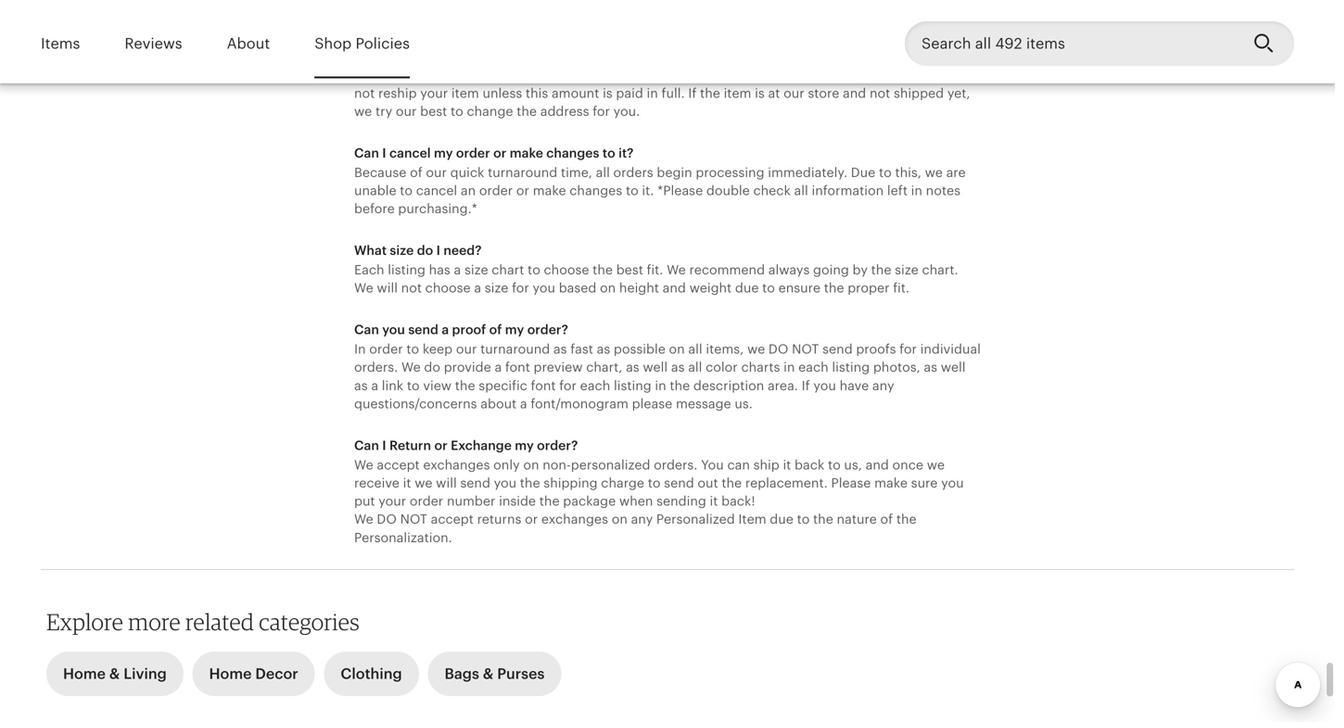 Task type: vqa. For each thing, say whether or not it's contained in the screenshot.
(wool/cotton
no



Task type: describe. For each thing, give the bounding box(es) containing it.
send left proof
[[408, 323, 439, 337]]

chart.
[[923, 263, 959, 277]]

notes
[[926, 183, 961, 198]]

we up put
[[354, 458, 374, 473]]

begin inside can i cancel my order or make changes to it? because of our quick turnaround time, all orders begin processing immediately. due to this, we are unable to cancel an order or make changes to it. *please double check all information left in notes before purchasing.*
[[657, 165, 693, 180]]

order up need? in the top of the page
[[479, 183, 513, 198]]

our right try
[[396, 104, 417, 119]]

bags & purses button
[[428, 652, 562, 697]]

out
[[698, 476, 719, 491]]

at
[[769, 86, 781, 100]]

1 vertical spatial accept
[[431, 512, 474, 527]]

0 vertical spatial exchanges
[[423, 458, 490, 473]]

personalized
[[571, 458, 651, 473]]

by
[[853, 263, 868, 277]]

when
[[620, 494, 653, 509]]

1 vertical spatial reship
[[378, 86, 417, 100]]

only
[[494, 458, 520, 473]]

personalization.
[[354, 530, 452, 545]]

have
[[840, 378, 869, 393]]

left
[[888, 183, 908, 198]]

0 horizontal spatial accept
[[377, 458, 420, 473]]

my inside can you send a proof of my order? in order to keep our turnaround as fast as possible on all items, we do not send proofs for individual orders. we do provide a font preview chart, as well as all color charts in each listing photos, as well as a link to view the specific font for each listing in the description area. if you have any questions/concerns about a font/monogram please message us.
[[505, 323, 524, 337]]

once
[[893, 458, 924, 473]]

immediately.
[[768, 165, 848, 180]]

0 horizontal spatial amount
[[552, 86, 600, 100]]

in up area.
[[784, 360, 795, 375]]

or down unless
[[494, 146, 507, 160]]

an left the address,
[[800, 31, 815, 46]]

i inside "what size do i need? each listing has a size chart to choose the best fit. we recommend always going by the size chart. we will not choose a size for you based on height and weight due to ensure the proper fit."
[[437, 243, 441, 258]]

store
[[808, 86, 840, 100]]

& for bags
[[483, 666, 494, 683]]

home for home decor
[[209, 666, 252, 683]]

1 horizontal spatial choose
[[544, 263, 589, 277]]

if inside can you send a proof of my order? in order to keep our turnaround as fast as possible on all items, we do not send proofs for individual orders. we do provide a font preview chart, as well as all color charts in each listing photos, as well as a link to view the specific font for each listing in the description area. if you have any questions/concerns about a font/monogram please message us.
[[802, 378, 810, 393]]

0 vertical spatial item.
[[808, 49, 840, 64]]

turnaround inside once we receive an order, we begin processing it immediately in order to keep our quick turnaround time. if an item has shipped before we receive your message to change an address, we are not responsible for the item shipping to a wrong address or for replacing the item. if an item shipped to a wrong address is sent back to us, you will be contacted with the amount to reship the item. we will not reship your item unless this amount is paid in full. if the item is at our store and not shipped yet, we try our best to change the address for you.
[[908, 13, 978, 28]]

back!
[[722, 494, 756, 509]]

with
[[712, 67, 738, 82]]

about link
[[227, 22, 270, 65]]

do inside can i return or exchange my order? we accept exchanges only on non-personalized orders. you can ship it back to us, and once we receive it we will send you the shipping charge to send out the replacement. please make sure you put your order number inside the package when sending it back! we do not accept returns or exchanges on any personalized item due to the nature of the personalization.
[[377, 512, 397, 527]]

1 horizontal spatial item.
[[898, 67, 930, 82]]

2 vertical spatial address
[[541, 104, 590, 119]]

living
[[124, 666, 167, 683]]

our up the address,
[[846, 13, 867, 28]]

any inside can i return or exchange my order? we accept exchanges only on non-personalized orders. you can ship it back to us, and once we receive it we will send you the shipping charge to send out the replacement. please make sure you put your order number inside the package when sending it back! we do not accept returns or exchanges on any personalized item due to the nature of the personalization.
[[631, 512, 653, 527]]

order? inside can you send a proof of my order? in order to keep our turnaround as fast as possible on all items, we do not send proofs for individual orders. we do provide a font preview chart, as well as all color charts in each listing photos, as well as a link to view the specific font for each listing in the description area. if you have any questions/concerns about a font/monogram please message us.
[[528, 323, 569, 337]]

reviews
[[125, 35, 182, 52]]

& for home
[[109, 666, 120, 683]]

for down preview
[[560, 378, 577, 393]]

information
[[812, 183, 884, 198]]

2 well from the left
[[941, 360, 966, 375]]

are inside once we receive an order, we begin processing it immediately in order to keep our quick turnaround time. if an item has shipped before we receive your message to change an address, we are not responsible for the item shipping to a wrong address or for replacing the item. if an item shipped to a wrong address is sent back to us, you will be contacted with the amount to reship the item. we will not reship your item unless this amount is paid in full. if the item is at our store and not shipped yet, we try our best to change the address for you.
[[896, 31, 915, 46]]

home decor button
[[193, 652, 315, 697]]

always
[[769, 263, 810, 277]]

receive for order?
[[354, 476, 400, 491]]

do inside can you send a proof of my order? in order to keep our turnaround as fast as possible on all items, we do not send proofs for individual orders. we do provide a font preview chart, as well as all color charts in each listing photos, as well as a link to view the specific font for each listing in the description area. if you have any questions/concerns about a font/monogram please message us.
[[769, 342, 789, 357]]

categories
[[259, 608, 360, 636]]

an up the 'responsible'
[[401, 31, 416, 46]]

charts
[[742, 360, 781, 375]]

on right only
[[524, 458, 539, 473]]

will left be
[[601, 67, 622, 82]]

will inside can i return or exchange my order? we accept exchanges only on non-personalized orders. you can ship it back to us, and once we receive it we will send you the shipping charge to send out the replacement. please make sure you put your order number inside the package when sending it back! we do not accept returns or exchanges on any personalized item due to the nature of the personalization.
[[436, 476, 457, 491]]

send left proofs
[[823, 342, 853, 357]]

make inside can i return or exchange my order? we accept exchanges only on non-personalized orders. you can ship it back to us, and once we receive it we will send you the shipping charge to send out the replacement. please make sure you put your order number inside the package when sending it back! we do not accept returns or exchanges on any personalized item due to the nature of the personalization.
[[875, 476, 908, 491]]

receive for begin
[[595, 31, 640, 46]]

has inside "what size do i need? each listing has a size chart to choose the best fit. we recommend always going by the size chart. we will not choose a size for you based on height and weight due to ensure the proper fit."
[[429, 263, 451, 277]]

time,
[[561, 165, 593, 180]]

0 vertical spatial change
[[750, 31, 796, 46]]

quick inside can i cancel my order or make changes to it? because of our quick turnaround time, all orders begin processing immediately. due to this, we are unable to cancel an order or make changes to it. *please double check all information left in notes before purchasing.*
[[451, 165, 485, 180]]

replacing
[[723, 49, 781, 64]]

items
[[41, 35, 80, 52]]

an down the address,
[[855, 49, 870, 64]]

as left color
[[672, 360, 685, 375]]

our right at at right top
[[784, 86, 805, 100]]

i for cancel
[[382, 146, 386, 160]]

more
[[128, 608, 181, 636]]

it down return
[[403, 476, 411, 491]]

all right the time,
[[596, 165, 610, 180]]

bags & purses
[[445, 666, 545, 683]]

because
[[354, 165, 407, 180]]

what size do i need? each listing has a size chart to choose the best fit. we recommend always going by the size chart. we will not choose a size for you based on height and weight due to ensure the proper fit.
[[354, 243, 959, 296]]

us, inside can i return or exchange my order? we accept exchanges only on non-personalized orders. you can ship it back to us, and once we receive it we will send you the shipping charge to send out the replacement. please make sure you put your order number inside the package when sending it back! we do not accept returns or exchanges on any personalized item due to the nature of the personalization.
[[845, 458, 863, 473]]

2 vertical spatial shipped
[[894, 86, 944, 100]]

once we receive an order, we begin processing it immediately in order to keep our quick turnaround time. if an item has shipped before we receive your message to change an address, we are not responsible for the item shipping to a wrong address or for replacing the item. if an item shipped to a wrong address is sent back to us, you will be contacted with the amount to reship the item. we will not reship your item unless this amount is paid in full. if the item is at our store and not shipped yet, we try our best to change the address for you.
[[354, 13, 978, 119]]

an left order,
[[462, 13, 477, 28]]

my inside can i cancel my order or make changes to it? because of our quick turnaround time, all orders begin processing immediately. due to this, we are unable to cancel an order or make changes to it. *please double check all information left in notes before purchasing.*
[[434, 146, 453, 160]]

0 vertical spatial address
[[633, 49, 682, 64]]

individual
[[921, 342, 981, 357]]

you.
[[614, 104, 640, 119]]

what
[[354, 243, 387, 258]]

chart
[[492, 263, 524, 277]]

please
[[632, 396, 673, 411]]

responsible
[[354, 49, 427, 64]]

if right full. at the top of page
[[689, 86, 697, 100]]

it?
[[619, 146, 634, 160]]

Search all 492 items text field
[[905, 22, 1239, 66]]

1 horizontal spatial listing
[[614, 378, 652, 393]]

size down chart
[[485, 281, 509, 296]]

0 vertical spatial shipped
[[476, 31, 526, 46]]

1 vertical spatial shipped
[[905, 49, 955, 64]]

processing inside can i cancel my order or make changes to it? because of our quick turnaround time, all orders begin processing immediately. due to this, we are unable to cancel an order or make changes to it. *please double check all information left in notes before purchasing.*
[[696, 165, 765, 180]]

description
[[694, 378, 765, 393]]

1 vertical spatial make
[[533, 183, 566, 198]]

or right return
[[435, 438, 448, 453]]

each
[[354, 263, 385, 277]]

orders. inside can i return or exchange my order? we accept exchanges only on non-personalized orders. you can ship it back to us, and once we receive it we will send you the shipping charge to send out the replacement. please make sure you put your order number inside the package when sending it back! we do not accept returns or exchanges on any personalized item due to the nature of the personalization.
[[654, 458, 698, 473]]

it down out
[[710, 494, 718, 509]]

in left full. at the top of page
[[647, 86, 658, 100]]

1 vertical spatial fit.
[[894, 281, 910, 296]]

listing inside "what size do i need? each listing has a size chart to choose the best fit. we recommend always going by the size chart. we will not choose a size for you based on height and weight due to ensure the proper fit."
[[388, 263, 426, 277]]

will up yet,
[[956, 67, 977, 82]]

0 vertical spatial changes
[[547, 146, 600, 160]]

for up with
[[702, 49, 719, 64]]

order inside can i return or exchange my order? we accept exchanges only on non-personalized orders. you can ship it back to us, and once we receive it we will send you the shipping charge to send out the replacement. please make sure you put your order number inside the package when sending it back! we do not accept returns or exchanges on any personalized item due to the nature of the personalization.
[[410, 494, 444, 509]]

put
[[354, 494, 375, 509]]

0 horizontal spatial address
[[408, 67, 457, 82]]

specific
[[479, 378, 528, 393]]

keep inside once we receive an order, we begin processing it immediately in order to keep our quick turnaround time. if an item has shipped before we receive your message to change an address, we are not responsible for the item shipping to a wrong address or for replacing the item. if an item shipped to a wrong address is sent back to us, you will be contacted with the amount to reship the item. we will not reship your item unless this amount is paid in full. if the item is at our store and not shipped yet, we try our best to change the address for you.
[[813, 13, 843, 28]]

we down put
[[354, 512, 374, 527]]

our inside can i cancel my order or make changes to it? because of our quick turnaround time, all orders begin processing immediately. due to this, we are unable to cancel an order or make changes to it. *please double check all information left in notes before purchasing.*
[[426, 165, 447, 180]]

possible
[[614, 342, 666, 357]]

in up replacing
[[745, 13, 756, 28]]

for inside "what size do i need? each listing has a size chart to choose the best fit. we recommend always going by the size chart. we will not choose a size for you based on height and weight due to ensure the proper fit."
[[512, 281, 530, 296]]

in
[[354, 342, 366, 357]]

sent
[[474, 67, 500, 82]]

as up preview
[[554, 342, 567, 357]]

shop policies
[[315, 35, 410, 52]]

quick inside once we receive an order, we begin processing it immediately in order to keep our quick turnaround time. if an item has shipped before we receive your message to change an address, we are not responsible for the item shipping to a wrong address or for replacing the item. if an item shipped to a wrong address is sent back to us, you will be contacted with the amount to reship the item. we will not reship your item unless this amount is paid in full. if the item is at our store and not shipped yet, we try our best to change the address for you.
[[871, 13, 905, 28]]

related
[[186, 608, 254, 636]]

0 horizontal spatial font
[[505, 360, 530, 375]]

you down only
[[494, 476, 517, 491]]

send up sending at bottom
[[664, 476, 695, 491]]

1 vertical spatial listing
[[832, 360, 870, 375]]

please
[[832, 476, 871, 491]]

check
[[754, 183, 791, 198]]

proper
[[848, 281, 890, 296]]

purchasing.*
[[398, 201, 478, 216]]

we inside can you send a proof of my order? in order to keep our turnaround as fast as possible on all items, we do not send proofs for individual orders. we do provide a font preview chart, as well as all color charts in each listing photos, as well as a link to view the specific font for each listing in the description area. if you have any questions/concerns about a font/monogram please message us.
[[748, 342, 766, 357]]

based
[[559, 281, 597, 296]]

area.
[[768, 378, 799, 393]]

any inside can you send a proof of my order? in order to keep our turnaround as fast as possible on all items, we do not send proofs for individual orders. we do provide a font preview chart, as well as all color charts in each listing photos, as well as a link to view the specific font for each listing in the description area. if you have any questions/concerns about a font/monogram please message us.
[[873, 378, 895, 393]]

i for return
[[382, 438, 386, 453]]

policies
[[356, 35, 410, 52]]

an inside can i cancel my order or make changes to it? because of our quick turnaround time, all orders begin processing immediately. due to this, we are unable to cancel an order or make changes to it. *please double check all information left in notes before purchasing.*
[[461, 183, 476, 198]]

all left color
[[689, 360, 703, 375]]

order,
[[480, 13, 517, 28]]

returns
[[477, 512, 522, 527]]

it up replacement.
[[783, 458, 792, 473]]

you right sure
[[942, 476, 964, 491]]

need?
[[444, 243, 482, 258]]

are inside can i cancel my order or make changes to it? because of our quick turnaround time, all orders begin processing immediately. due to this, we are unable to cancel an order or make changes to it. *please double check all information left in notes before purchasing.*
[[947, 165, 966, 180]]

1 vertical spatial wrong
[[365, 67, 405, 82]]

can for can i cancel my order or make changes to it? because of our quick turnaround time, all orders begin processing immediately. due to this, we are unable to cancel an order or make changes to it. *please double check all information left in notes before purchasing.*
[[354, 146, 379, 160]]

package
[[563, 494, 616, 509]]

on down when at the bottom left of the page
[[612, 512, 628, 527]]

not inside "what size do i need? each listing has a size chart to choose the best fit. we recommend always going by the size chart. we will not choose a size for you based on height and weight due to ensure the proper fit."
[[401, 281, 422, 296]]

orders. inside can you send a proof of my order? in order to keep our turnaround as fast as possible on all items, we do not send proofs for individual orders. we do provide a font preview chart, as well as all color charts in each listing photos, as well as a link to view the specific font for each listing in the description area. if you have any questions/concerns about a font/monogram please message us.
[[354, 360, 398, 375]]

order inside once we receive an order, we begin processing it immediately in order to keep our quick turnaround time. if an item has shipped before we receive your message to change an address, we are not responsible for the item shipping to a wrong address or for replacing the item. if an item shipped to a wrong address is sent back to us, you will be contacted with the amount to reship the item. we will not reship your item unless this amount is paid in full. if the item is at our store and not shipped yet, we try our best to change the address for you.
[[759, 13, 793, 28]]

clothing link
[[324, 646, 419, 697]]

and inside "what size do i need? each listing has a size chart to choose the best fit. we recommend always going by the size chart. we will not choose a size for you based on height and weight due to ensure the proper fit."
[[663, 281, 686, 296]]

2 horizontal spatial is
[[755, 86, 765, 100]]

home & living
[[63, 666, 167, 683]]

1 horizontal spatial exchanges
[[542, 512, 609, 527]]

us.
[[735, 396, 753, 411]]

it.
[[642, 183, 654, 198]]

1 horizontal spatial receive
[[413, 13, 458, 28]]

bags & purses link
[[428, 646, 562, 697]]

or up chart
[[517, 183, 530, 198]]

you up link
[[382, 323, 405, 337]]

bags
[[445, 666, 480, 683]]

1 horizontal spatial each
[[799, 360, 829, 375]]

this,
[[896, 165, 922, 180]]

can for can i return or exchange my order? we accept exchanges only on non-personalized orders. you can ship it back to us, and once we receive it we will send you the shipping charge to send out the replacement. please make sure you put your order number inside the package when sending it back! we do not accept returns or exchanges on any personalized item due to the nature of the personalization.
[[354, 438, 379, 453]]

do inside can you send a proof of my order? in order to keep our turnaround as fast as possible on all items, we do not send proofs for individual orders. we do provide a font preview chart, as well as all color charts in each listing photos, as well as a link to view the specific font for each listing in the description area. if you have any questions/concerns about a font/monogram please message us.
[[424, 360, 441, 375]]

0 horizontal spatial fit.
[[647, 263, 664, 277]]

size left chart.
[[895, 263, 919, 277]]

1 horizontal spatial is
[[603, 86, 613, 100]]

0 horizontal spatial each
[[580, 378, 611, 393]]

0 vertical spatial your
[[644, 31, 671, 46]]

we inside can i cancel my order or make changes to it? because of our quick turnaround time, all orders begin processing immediately. due to this, we are unable to cancel an order or make changes to it. *please double check all information left in notes before purchasing.*
[[925, 165, 943, 180]]

size right what on the left top
[[390, 243, 414, 258]]

all down immediately.
[[795, 183, 809, 198]]

and inside can i return or exchange my order? we accept exchanges only on non-personalized orders. you can ship it back to us, and once we receive it we will send you the shipping charge to send out the replacement. please make sure you put your order number inside the package when sending it back! we do not accept returns or exchanges on any personalized item due to the nature of the personalization.
[[866, 458, 889, 473]]

1 vertical spatial changes
[[570, 183, 623, 198]]

0 vertical spatial amount
[[765, 67, 813, 82]]

time.
[[354, 31, 386, 46]]

due
[[851, 165, 876, 180]]

size down need? in the top of the page
[[465, 263, 488, 277]]

ensure
[[779, 281, 821, 296]]

home & living link
[[46, 646, 184, 697]]



Task type: locate. For each thing, give the bounding box(es) containing it.
photos,
[[874, 360, 921, 375]]

will inside "what size do i need? each listing has a size chart to choose the best fit. we recommend always going by the size chart. we will not choose a size for you based on height and weight due to ensure the proper fit."
[[377, 281, 398, 296]]

1 horizontal spatial home
[[209, 666, 252, 683]]

explore
[[46, 608, 123, 636]]

orders
[[614, 165, 654, 180]]

and right height
[[663, 281, 686, 296]]

before inside can i cancel my order or make changes to it? because of our quick turnaround time, all orders begin processing immediately. due to this, we are unable to cancel an order or make changes to it. *please double check all information left in notes before purchasing.*
[[354, 201, 395, 216]]

*please
[[658, 183, 703, 198]]

shipped
[[476, 31, 526, 46], [905, 49, 955, 64], [894, 86, 944, 100]]

you left be
[[575, 67, 597, 82]]

you left have
[[814, 378, 837, 393]]

of inside can you send a proof of my order? in order to keep our turnaround as fast as possible on all items, we do not send proofs for individual orders. we do provide a font preview chart, as well as all color charts in each listing photos, as well as a link to view the specific font for each listing in the description area. if you have any questions/concerns about a font/monogram please message us.
[[490, 323, 502, 337]]

try
[[376, 104, 393, 119]]

wrong
[[590, 49, 630, 64], [365, 67, 405, 82]]

or up contacted
[[685, 49, 698, 64]]

orders.
[[354, 360, 398, 375], [654, 458, 698, 473]]

or
[[685, 49, 698, 64], [494, 146, 507, 160], [517, 183, 530, 198], [435, 438, 448, 453], [525, 512, 538, 527]]

0 horizontal spatial home
[[63, 666, 106, 683]]

for
[[430, 49, 447, 64], [702, 49, 719, 64], [593, 104, 610, 119], [512, 281, 530, 296], [900, 342, 917, 357], [560, 378, 577, 393]]

order?
[[528, 323, 569, 337], [537, 438, 578, 453]]

we inside can you send a proof of my order? in order to keep our turnaround as fast as possible on all items, we do not send proofs for individual orders. we do provide a font preview chart, as well as all color charts in each listing photos, as well as a link to view the specific font for each listing in the description area. if you have any questions/concerns about a font/monogram please message us.
[[402, 360, 421, 375]]

you left based
[[533, 281, 556, 296]]

amount up at at right top
[[765, 67, 813, 82]]

0 vertical spatial processing
[[581, 13, 649, 28]]

1 horizontal spatial your
[[420, 86, 448, 100]]

font down preview
[[531, 378, 556, 393]]

do up view
[[424, 360, 441, 375]]

on inside can you send a proof of my order? in order to keep our turnaround as fast as possible on all items, we do not send proofs for individual orders. we do provide a font preview chart, as well as all color charts in each listing photos, as well as a link to view the specific font for each listing in the description area. if you have any questions/concerns about a font/monogram please message us.
[[669, 342, 685, 357]]

back up unless
[[504, 67, 534, 82]]

in
[[745, 13, 756, 28], [647, 86, 658, 100], [912, 183, 923, 198], [784, 360, 795, 375], [655, 378, 667, 393]]

can
[[354, 146, 379, 160], [354, 323, 379, 337], [354, 438, 379, 453]]

shipping up this
[[506, 49, 560, 64]]

as left link
[[354, 378, 368, 393]]

0 vertical spatial back
[[504, 67, 534, 82]]

choose up based
[[544, 263, 589, 277]]

if right area.
[[802, 378, 810, 393]]

our inside can you send a proof of my order? in order to keep our turnaround as fast as possible on all items, we do not send proofs for individual orders. we do provide a font preview chart, as well as all color charts in each listing photos, as well as a link to view the specific font for each listing in the description area. if you have any questions/concerns about a font/monogram please message us.
[[456, 342, 477, 357]]

changes down the time,
[[570, 183, 623, 198]]

1 vertical spatial order?
[[537, 438, 578, 453]]

1 horizontal spatial reship
[[833, 67, 871, 82]]

change
[[750, 31, 796, 46], [467, 104, 513, 119]]

keep inside can you send a proof of my order? in order to keep our turnaround as fast as possible on all items, we do not send proofs for individual orders. we do provide a font preview chart, as well as all color charts in each listing photos, as well as a link to view the specific font for each listing in the description area. if you have any questions/concerns about a font/monogram please message us.
[[423, 342, 453, 357]]

1 horizontal spatial before
[[529, 31, 570, 46]]

order inside can you send a proof of my order? in order to keep our turnaround as fast as possible on all items, we do not send proofs for individual orders. we do provide a font preview chart, as well as all color charts in each listing photos, as well as a link to view the specific font for each listing in the description area. if you have any questions/concerns about a font/monogram please message us.
[[369, 342, 403, 357]]

can for can you send a proof of my order? in order to keep our turnaround as fast as possible on all items, we do not send proofs for individual orders. we do provide a font preview chart, as well as all color charts in each listing photos, as well as a link to view the specific font for each listing in the description area. if you have any questions/concerns about a font/monogram please message us.
[[354, 323, 379, 337]]

shipping inside can i return or exchange my order? we accept exchanges only on non-personalized orders. you can ship it back to us, and once we receive it we will send you the shipping charge to send out the replacement. please make sure you put your order number inside the package when sending it back! we do not accept returns or exchanges on any personalized item due to the nature of the personalization.
[[544, 476, 598, 491]]

receive
[[413, 13, 458, 28], [595, 31, 640, 46], [354, 476, 400, 491]]

recommend
[[690, 263, 765, 277]]

not inside can i return or exchange my order? we accept exchanges only on non-personalized orders. you can ship it back to us, and once we receive it we will send you the shipping charge to send out the replacement. please make sure you put your order number inside the package when sending it back! we do not accept returns or exchanges on any personalized item due to the nature of the personalization.
[[400, 512, 428, 527]]

& inside bags & purses "button"
[[483, 666, 494, 683]]

1 horizontal spatial wrong
[[590, 49, 630, 64]]

back inside can i return or exchange my order? we accept exchanges only on non-personalized orders. you can ship it back to us, and once we receive it we will send you the shipping charge to send out the replacement. please make sure you put your order number inside the package when sending it back! we do not accept returns or exchanges on any personalized item due to the nature of the personalization.
[[795, 458, 825, 473]]

are right the address,
[[896, 31, 915, 46]]

change up replacing
[[750, 31, 796, 46]]

2 vertical spatial of
[[881, 512, 893, 527]]

1 horizontal spatial do
[[769, 342, 789, 357]]

i left return
[[382, 438, 386, 453]]

1 horizontal spatial of
[[490, 323, 502, 337]]

order up replacing
[[759, 13, 793, 28]]

order right in
[[369, 342, 403, 357]]

make down the time,
[[533, 183, 566, 198]]

reviews link
[[125, 22, 182, 65]]

on right based
[[600, 281, 616, 296]]

has inside once we receive an order, we begin processing it immediately in order to keep our quick turnaround time. if an item has shipped before we receive your message to change an address, we are not responsible for the item shipping to a wrong address or for replacing the item. if an item shipped to a wrong address is sent back to us, you will be contacted with the amount to reship the item. we will not reship your item unless this amount is paid in full. if the item is at our store and not shipped yet, we try our best to change the address for you.
[[451, 31, 472, 46]]

yet,
[[948, 86, 971, 100]]

not up area.
[[792, 342, 820, 357]]

in up please
[[655, 378, 667, 393]]

2 & from the left
[[483, 666, 494, 683]]

0 horizontal spatial listing
[[388, 263, 426, 277]]

back
[[504, 67, 534, 82], [795, 458, 825, 473]]

1 horizontal spatial accept
[[431, 512, 474, 527]]

keep
[[813, 13, 843, 28], [423, 342, 453, 357]]

font up specific
[[505, 360, 530, 375]]

1 vertical spatial each
[[580, 378, 611, 393]]

1 vertical spatial address
[[408, 67, 457, 82]]

or down inside
[[525, 512, 538, 527]]

0 vertical spatial best
[[420, 104, 447, 119]]

all left items,
[[689, 342, 703, 357]]

font/monogram
[[531, 396, 629, 411]]

proof
[[452, 323, 486, 337]]

order? up preview
[[528, 323, 569, 337]]

receive up be
[[595, 31, 640, 46]]

item
[[739, 512, 767, 527]]

us, up the please
[[845, 458, 863, 473]]

2 vertical spatial your
[[379, 494, 406, 509]]

0 horizontal spatial processing
[[581, 13, 649, 28]]

quick up 'purchasing.*'
[[451, 165, 485, 180]]

us, inside once we receive an order, we begin processing it immediately in order to keep our quick turnaround time. if an item has shipped before we receive your message to change an address, we are not responsible for the item shipping to a wrong address or for replacing the item. if an item shipped to a wrong address is sent back to us, you will be contacted with the amount to reship the item. we will not reship your item unless this amount is paid in full. if the item is at our store and not shipped yet, we try our best to change the address for you.
[[553, 67, 571, 82]]

1 vertical spatial your
[[420, 86, 448, 100]]

0 vertical spatial due
[[736, 281, 759, 296]]

i left need? in the top of the page
[[437, 243, 441, 258]]

1 horizontal spatial due
[[770, 512, 794, 527]]

0 horizontal spatial &
[[109, 666, 120, 683]]

about
[[481, 396, 517, 411]]

1 horizontal spatial orders.
[[654, 458, 698, 473]]

change down unless
[[467, 104, 513, 119]]

1 vertical spatial and
[[663, 281, 686, 296]]

as up chart,
[[597, 342, 611, 357]]

before up this
[[529, 31, 570, 46]]

0 vertical spatial fit.
[[647, 263, 664, 277]]

address down this
[[541, 104, 590, 119]]

for right the 'responsible'
[[430, 49, 447, 64]]

1 home from the left
[[63, 666, 106, 683]]

2 horizontal spatial listing
[[832, 360, 870, 375]]

size
[[390, 243, 414, 258], [465, 263, 488, 277], [895, 263, 919, 277], [485, 281, 509, 296]]

fit.
[[647, 263, 664, 277], [894, 281, 910, 296]]

well
[[643, 360, 668, 375], [941, 360, 966, 375]]

i inside can i cancel my order or make changes to it? because of our quick turnaround time, all orders begin processing immediately. due to this, we are unable to cancel an order or make changes to it. *please double check all information left in notes before purchasing.*
[[382, 146, 386, 160]]

0 vertical spatial begin
[[542, 13, 577, 28]]

charge
[[601, 476, 645, 491]]

number
[[447, 494, 496, 509]]

0 vertical spatial make
[[510, 146, 544, 160]]

personalized
[[657, 512, 735, 527]]

inside
[[499, 494, 536, 509]]

1 vertical spatial orders.
[[654, 458, 698, 473]]

0 horizontal spatial back
[[504, 67, 534, 82]]

1 vertical spatial begin
[[657, 165, 693, 180]]

shop
[[315, 35, 352, 52]]

turnaround up yet,
[[908, 13, 978, 28]]

1 horizontal spatial fit.
[[894, 281, 910, 296]]

reship
[[833, 67, 871, 82], [378, 86, 417, 100]]

has
[[451, 31, 472, 46], [429, 263, 451, 277]]

fast
[[571, 342, 594, 357]]

can i cancel my order or make changes to it? because of our quick turnaround time, all orders begin processing immediately. due to this, we are unable to cancel an order or make changes to it. *please double check all information left in notes before purchasing.*
[[354, 146, 966, 216]]

well down the individual
[[941, 360, 966, 375]]

2 vertical spatial i
[[382, 438, 386, 453]]

can inside can i return or exchange my order? we accept exchanges only on non-personalized orders. you can ship it back to us, and once we receive it we will send you the shipping charge to send out the replacement. please make sure you put your order number inside the package when sending it back! we do not accept returns or exchanges on any personalized item due to the nature of the personalization.
[[354, 438, 379, 453]]

once
[[354, 13, 388, 28]]

receive inside can i return or exchange my order? we accept exchanges only on non-personalized orders. you can ship it back to us, and once we receive it we will send you the shipping charge to send out the replacement. please make sure you put your order number inside the package when sending it back! we do not accept returns or exchanges on any personalized item due to the nature of the personalization.
[[354, 476, 400, 491]]

we inside once we receive an order, we begin processing it immediately in order to keep our quick turnaround time. if an item has shipped before we receive your message to change an address, we are not responsible for the item shipping to a wrong address or for replacing the item. if an item shipped to a wrong address is sent back to us, you will be contacted with the amount to reship the item. we will not reship your item unless this amount is paid in full. if the item is at our store and not shipped yet, we try our best to change the address for you.
[[933, 67, 953, 82]]

order? inside can i return or exchange my order? we accept exchanges only on non-personalized orders. you can ship it back to us, and once we receive it we will send you the shipping charge to send out the replacement. please make sure you put your order number inside the package when sending it back! we do not accept returns or exchanges on any personalized item due to the nature of the personalization.
[[537, 438, 578, 453]]

1 horizontal spatial has
[[451, 31, 472, 46]]

0 vertical spatial can
[[354, 146, 379, 160]]

1 vertical spatial message
[[676, 396, 732, 411]]

will
[[601, 67, 622, 82], [956, 67, 977, 82], [377, 281, 398, 296], [436, 476, 457, 491]]

processing inside once we receive an order, we begin processing it immediately in order to keep our quick turnaround time. if an item has shipped before we receive your message to change an address, we are not responsible for the item shipping to a wrong address or for replacing the item. if an item shipped to a wrong address is sent back to us, you will be contacted with the amount to reship the item. we will not reship your item unless this amount is paid in full. if the item is at our store and not shipped yet, we try our best to change the address for you.
[[581, 13, 649, 28]]

0 horizontal spatial your
[[379, 494, 406, 509]]

we
[[933, 67, 953, 82], [667, 263, 686, 277], [354, 281, 374, 296], [402, 360, 421, 375], [354, 458, 374, 473], [354, 512, 374, 527]]

0 vertical spatial choose
[[544, 263, 589, 277]]

due down recommend
[[736, 281, 759, 296]]

on right possible
[[669, 342, 685, 357]]

are up notes
[[947, 165, 966, 180]]

any down 'photos,'
[[873, 378, 895, 393]]

1 can from the top
[[354, 146, 379, 160]]

0 vertical spatial cancel
[[390, 146, 431, 160]]

your
[[644, 31, 671, 46], [420, 86, 448, 100], [379, 494, 406, 509]]

0 horizontal spatial orders.
[[354, 360, 398, 375]]

1 vertical spatial processing
[[696, 165, 765, 180]]

begin inside once we receive an order, we begin processing it immediately in order to keep our quick turnaround time. if an item has shipped before we receive your message to change an address, we are not responsible for the item shipping to a wrong address or for replacing the item. if an item shipped to a wrong address is sent back to us, you will be contacted with the amount to reship the item. we will not reship your item unless this amount is paid in full. if the item is at our store and not shipped yet, we try our best to change the address for you.
[[542, 13, 577, 28]]

provide
[[444, 360, 491, 375]]

nature
[[837, 512, 877, 527]]

listing right each
[[388, 263, 426, 277]]

3 can from the top
[[354, 438, 379, 453]]

double
[[707, 183, 750, 198]]

is left at at right top
[[755, 86, 765, 100]]

questions/concerns
[[354, 396, 477, 411]]

is left the paid
[[603, 86, 613, 100]]

0 vertical spatial reship
[[833, 67, 871, 82]]

message inside once we receive an order, we begin processing it immediately in order to keep our quick turnaround time. if an item has shipped before we receive your message to change an address, we are not responsible for the item shipping to a wrong address or for replacing the item. if an item shipped to a wrong address is sent back to us, you will be contacted with the amount to reship the item. we will not reship your item unless this amount is paid in full. if the item is at our store and not shipped yet, we try our best to change the address for you.
[[675, 31, 730, 46]]

processing
[[581, 13, 649, 28], [696, 165, 765, 180]]

1 horizontal spatial change
[[750, 31, 796, 46]]

1 horizontal spatial keep
[[813, 13, 843, 28]]

is
[[460, 67, 470, 82], [603, 86, 613, 100], [755, 86, 765, 100]]

items link
[[41, 22, 80, 65]]

in inside can i cancel my order or make changes to it? because of our quick turnaround time, all orders begin processing immediately. due to this, we are unable to cancel an order or make changes to it. *please double check all information left in notes before purchasing.*
[[912, 183, 923, 198]]

unable
[[354, 183, 397, 198]]

can inside can you send a proof of my order? in order to keep our turnaround as fast as possible on all items, we do not send proofs for individual orders. we do provide a font preview chart, as well as all color charts in each listing photos, as well as a link to view the specific font for each listing in the description area. if you have any questions/concerns about a font/monogram please message us.
[[354, 323, 379, 337]]

can up in
[[354, 323, 379, 337]]

as down the individual
[[924, 360, 938, 375]]

preview
[[534, 360, 583, 375]]

1 vertical spatial any
[[631, 512, 653, 527]]

shipping inside once we receive an order, we begin processing it immediately in order to keep our quick turnaround time. if an item has shipped before we receive your message to change an address, we are not responsible for the item shipping to a wrong address or for replacing the item. if an item shipped to a wrong address is sent back to us, you will be contacted with the amount to reship the item. we will not reship your item unless this amount is paid in full. if the item is at our store and not shipped yet, we try our best to change the address for you.
[[506, 49, 560, 64]]

link
[[382, 378, 404, 393]]

about
[[227, 35, 270, 52]]

has down need? in the top of the page
[[429, 263, 451, 277]]

1 vertical spatial choose
[[425, 281, 471, 296]]

best inside once we receive an order, we begin processing it immediately in order to keep our quick turnaround time. if an item has shipped before we receive your message to change an address, we are not responsible for the item shipping to a wrong address or for replacing the item. if an item shipped to a wrong address is sent back to us, you will be contacted with the amount to reship the item. we will not reship your item unless this amount is paid in full. if the item is at our store and not shipped yet, we try our best to change the address for you.
[[420, 104, 447, 119]]

is left sent
[[460, 67, 470, 82]]

any
[[873, 378, 895, 393], [631, 512, 653, 527]]

replacement.
[[746, 476, 828, 491]]

non-
[[543, 458, 571, 473]]

1 vertical spatial due
[[770, 512, 794, 527]]

due inside "what size do i need? each listing has a size chart to choose the best fit. we recommend always going by the size chart. we will not choose a size for you based on height and weight due to ensure the proper fit."
[[736, 281, 759, 296]]

weight
[[690, 281, 732, 296]]

it inside once we receive an order, we begin processing it immediately in order to keep our quick turnaround time. if an item has shipped before we receive your message to change an address, we are not responsible for the item shipping to a wrong address or for replacing the item. if an item shipped to a wrong address is sent back to us, you will be contacted with the amount to reship the item. we will not reship your item unless this amount is paid in full. if the item is at our store and not shipped yet, we try our best to change the address for you.
[[653, 13, 661, 28]]

best right try
[[420, 104, 447, 119]]

1 vertical spatial receive
[[595, 31, 640, 46]]

0 vertical spatial message
[[675, 31, 730, 46]]

purses
[[497, 666, 545, 683]]

not inside can you send a proof of my order? in order to keep our turnaround as fast as possible on all items, we do not send proofs for individual orders. we do provide a font preview chart, as well as all color charts in each listing photos, as well as a link to view the specific font for each listing in the description area. if you have any questions/concerns about a font/monogram please message us.
[[792, 342, 820, 357]]

keep up provide
[[423, 342, 453, 357]]

1 vertical spatial do
[[377, 512, 397, 527]]

home decor
[[209, 666, 298, 683]]

1 vertical spatial change
[[467, 104, 513, 119]]

exchanges
[[423, 458, 490, 473], [542, 512, 609, 527]]

1 horizontal spatial best
[[617, 263, 644, 277]]

can
[[728, 458, 750, 473]]

0 vertical spatial and
[[843, 86, 867, 100]]

1 vertical spatial i
[[437, 243, 441, 258]]

0 horizontal spatial due
[[736, 281, 759, 296]]

of inside can i return or exchange my order? we accept exchanges only on non-personalized orders. you can ship it back to us, and once we receive it we will send you the shipping charge to send out the replacement. please make sure you put your order number inside the package when sending it back! we do not accept returns or exchanges on any personalized item due to the nature of the personalization.
[[881, 512, 893, 527]]

message down immediately
[[675, 31, 730, 46]]

turnaround inside can you send a proof of my order? in order to keep our turnaround as fast as possible on all items, we do not send proofs for individual orders. we do provide a font preview chart, as well as all color charts in each listing photos, as well as a link to view the specific font for each listing in the description area. if you have any questions/concerns about a font/monogram please message us.
[[481, 342, 550, 357]]

unless
[[483, 86, 522, 100]]

exchanges down package
[[542, 512, 609, 527]]

1 horizontal spatial any
[[873, 378, 895, 393]]

for left you.
[[593, 104, 610, 119]]

0 vertical spatial i
[[382, 146, 386, 160]]

2 horizontal spatial your
[[644, 31, 671, 46]]

best inside "what size do i need? each listing has a size chart to choose the best fit. we recommend always going by the size chart. we will not choose a size for you based on height and weight due to ensure the proper fit."
[[617, 263, 644, 277]]

do inside "what size do i need? each listing has a size chart to choose the best fit. we recommend always going by the size chart. we will not choose a size for you based on height and weight due to ensure the proper fit."
[[417, 243, 433, 258]]

2 horizontal spatial address
[[633, 49, 682, 64]]

shipped down order,
[[476, 31, 526, 46]]

going
[[814, 263, 850, 277]]

color
[[706, 360, 738, 375]]

processing up be
[[581, 13, 649, 28]]

clothing button
[[324, 652, 419, 697]]

can inside can i cancel my order or make changes to it? because of our quick turnaround time, all orders begin processing immediately. due to this, we are unable to cancel an order or make changes to it. *please double check all information left in notes before purchasing.*
[[354, 146, 379, 160]]

2 horizontal spatial of
[[881, 512, 893, 527]]

if up the 'responsible'
[[389, 31, 398, 46]]

can left return
[[354, 438, 379, 453]]

paid
[[616, 86, 644, 100]]

0 vertical spatial wrong
[[590, 49, 630, 64]]

0 vertical spatial turnaround
[[908, 13, 978, 28]]

1 vertical spatial my
[[505, 323, 524, 337]]

0 horizontal spatial do
[[377, 512, 397, 527]]

or inside once we receive an order, we begin processing it immediately in order to keep our quick turnaround time. if an item has shipped before we receive your message to change an address, we are not responsible for the item shipping to a wrong address or for replacing the item. if an item shipped to a wrong address is sent back to us, you will be contacted with the amount to reship the item. we will not reship your item unless this amount is paid in full. if the item is at our store and not shipped yet, we try our best to change the address for you.
[[685, 49, 698, 64]]

1 vertical spatial shipping
[[544, 476, 598, 491]]

home for home & living
[[63, 666, 106, 683]]

0 vertical spatial my
[[434, 146, 453, 160]]

will down each
[[377, 281, 398, 296]]

exchanges down exchange
[[423, 458, 490, 473]]

0 vertical spatial listing
[[388, 263, 426, 277]]

& inside home & living button
[[109, 666, 120, 683]]

if down the address,
[[843, 49, 852, 64]]

of right "because"
[[410, 165, 423, 180]]

my inside can i return or exchange my order? we accept exchanges only on non-personalized orders. you can ship it back to us, and once we receive it we will send you the shipping charge to send out the replacement. please make sure you put your order number inside the package when sending it back! we do not accept returns or exchanges on any personalized item due to the nature of the personalization.
[[515, 438, 534, 453]]

i
[[382, 146, 386, 160], [437, 243, 441, 258], [382, 438, 386, 453]]

1 horizontal spatial quick
[[871, 13, 905, 28]]

0 vertical spatial are
[[896, 31, 915, 46]]

2 can from the top
[[354, 323, 379, 337]]

0 horizontal spatial is
[[460, 67, 470, 82]]

item.
[[808, 49, 840, 64], [898, 67, 930, 82]]

changes up the time,
[[547, 146, 600, 160]]

our up provide
[[456, 342, 477, 357]]

1 vertical spatial us,
[[845, 458, 863, 473]]

before inside once we receive an order, we begin processing it immediately in order to keep our quick turnaround time. if an item has shipped before we receive your message to change an address, we are not responsible for the item shipping to a wrong address or for replacing the item. if an item shipped to a wrong address is sent back to us, you will be contacted with the amount to reship the item. we will not reship your item unless this amount is paid in full. if the item is at our store and not shipped yet, we try our best to change the address for you.
[[529, 31, 570, 46]]

1 horizontal spatial &
[[483, 666, 494, 683]]

turnaround inside can i cancel my order or make changes to it? because of our quick turnaround time, all orders begin processing immediately. due to this, we are unable to cancel an order or make changes to it. *please double check all information left in notes before purchasing.*
[[488, 165, 558, 180]]

home & living button
[[46, 652, 184, 697]]

your inside can i return or exchange my order? we accept exchanges only on non-personalized orders. you can ship it back to us, and once we receive it we will send you the shipping charge to send out the replacement. please make sure you put your order number inside the package when sending it back! we do not accept returns or exchanges on any personalized item due to the nature of the personalization.
[[379, 494, 406, 509]]

message inside can you send a proof of my order? in order to keep our turnaround as fast as possible on all items, we do not send proofs for individual orders. we do provide a font preview chart, as well as all color charts in each listing photos, as well as a link to view the specific font for each listing in the description area. if you have any questions/concerns about a font/monogram please message us.
[[676, 396, 732, 411]]

contacted
[[645, 67, 708, 82]]

1 & from the left
[[109, 666, 120, 683]]

amount right this
[[552, 86, 600, 100]]

send up number
[[460, 476, 491, 491]]

listing up have
[[832, 360, 870, 375]]

0 vertical spatial receive
[[413, 13, 458, 28]]

clothing
[[341, 666, 402, 683]]

0 horizontal spatial choose
[[425, 281, 471, 296]]

and inside once we receive an order, we begin processing it immediately in order to keep our quick turnaround time. if an item has shipped before we receive your message to change an address, we are not responsible for the item shipping to a wrong address or for replacing the item. if an item shipped to a wrong address is sent back to us, you will be contacted with the amount to reship the item. we will not reship your item unless this amount is paid in full. if the item is at our store and not shipped yet, we try our best to change the address for you.
[[843, 86, 867, 100]]

we left recommend
[[667, 263, 686, 277]]

0 horizontal spatial not
[[400, 512, 428, 527]]

1 vertical spatial of
[[490, 323, 502, 337]]

1 vertical spatial quick
[[451, 165, 485, 180]]

due right "item"
[[770, 512, 794, 527]]

0 vertical spatial orders.
[[354, 360, 398, 375]]

on inside "what size do i need? each listing has a size chart to choose the best fit. we recommend always going by the size chart. we will not choose a size for you based on height and weight due to ensure the proper fit."
[[600, 281, 616, 296]]

of right nature
[[881, 512, 893, 527]]

due inside can i return or exchange my order? we accept exchanges only on non-personalized orders. you can ship it back to us, and once we receive it we will send you the shipping charge to send out the replacement. please make sure you put your order number inside the package when sending it back! we do not accept returns or exchanges on any personalized item due to the nature of the personalization.
[[770, 512, 794, 527]]

1 horizontal spatial address
[[541, 104, 590, 119]]

1 vertical spatial amount
[[552, 86, 600, 100]]

0 horizontal spatial before
[[354, 201, 395, 216]]

as down possible
[[626, 360, 640, 375]]

0 vertical spatial each
[[799, 360, 829, 375]]

ship
[[754, 458, 780, 473]]

you inside "what size do i need? each listing has a size chart to choose the best fit. we recommend always going by the size chart. we will not choose a size for you based on height and weight due to ensure the proper fit."
[[533, 281, 556, 296]]

message down description
[[676, 396, 732, 411]]

we down each
[[354, 281, 374, 296]]

can i return or exchange my order? we accept exchanges only on non-personalized orders. you can ship it back to us, and once we receive it we will send you the shipping charge to send out the replacement. please make sure you put your order number inside the package when sending it back! we do not accept returns or exchanges on any personalized item due to the nature of the personalization.
[[354, 438, 964, 545]]

1 vertical spatial cancel
[[416, 183, 458, 198]]

i inside can i return or exchange my order? we accept exchanges only on non-personalized orders. you can ship it back to us, and once we receive it we will send you the shipping charge to send out the replacement. please make sure you put your order number inside the package when sending it back! we do not accept returns or exchanges on any personalized item due to the nature of the personalization.
[[382, 438, 386, 453]]

order up 'purchasing.*'
[[456, 146, 490, 160]]

my right proof
[[505, 323, 524, 337]]

shop policies link
[[315, 22, 410, 65]]

full.
[[662, 86, 685, 100]]

1 well from the left
[[643, 360, 668, 375]]

home decor link
[[193, 646, 315, 697]]

2 horizontal spatial receive
[[595, 31, 640, 46]]

this
[[526, 86, 548, 100]]

and right store
[[843, 86, 867, 100]]

our
[[846, 13, 867, 28], [784, 86, 805, 100], [396, 104, 417, 119], [426, 165, 447, 180], [456, 342, 477, 357]]

2 vertical spatial listing
[[614, 378, 652, 393]]

1 horizontal spatial font
[[531, 378, 556, 393]]

of inside can i cancel my order or make changes to it? because of our quick turnaround time, all orders begin processing immediately. due to this, we are unable to cancel an order or make changes to it. *please double check all information left in notes before purchasing.*
[[410, 165, 423, 180]]

items,
[[706, 342, 744, 357]]

in right the left
[[912, 183, 923, 198]]

for down chart
[[512, 281, 530, 296]]

1 horizontal spatial not
[[792, 342, 820, 357]]

orders. down in
[[354, 360, 398, 375]]

& right bags
[[483, 666, 494, 683]]

do up personalization.
[[377, 512, 397, 527]]

0 horizontal spatial begin
[[542, 13, 577, 28]]

be
[[625, 67, 641, 82]]

2 vertical spatial and
[[866, 458, 889, 473]]

address
[[633, 49, 682, 64], [408, 67, 457, 82], [541, 104, 590, 119]]

make down once
[[875, 476, 908, 491]]

2 home from the left
[[209, 666, 252, 683]]

2 vertical spatial receive
[[354, 476, 400, 491]]

are
[[896, 31, 915, 46], [947, 165, 966, 180]]

for up 'photos,'
[[900, 342, 917, 357]]

of right proof
[[490, 323, 502, 337]]

each
[[799, 360, 829, 375], [580, 378, 611, 393]]

back inside once we receive an order, we begin processing it immediately in order to keep our quick turnaround time. if an item has shipped before we receive your message to change an address, we are not responsible for the item shipping to a wrong address or for replacing the item. if an item shipped to a wrong address is sent back to us, you will be contacted with the amount to reship the item. we will not reship your item unless this amount is paid in full. if the item is at our store and not shipped yet, we try our best to change the address for you.
[[504, 67, 534, 82]]

you inside once we receive an order, we begin processing it immediately in order to keep our quick turnaround time. if an item has shipped before we receive your message to change an address, we are not responsible for the item shipping to a wrong address or for replacing the item. if an item shipped to a wrong address is sent back to us, you will be contacted with the amount to reship the item. we will not reship your item unless this amount is paid in full. if the item is at our store and not shipped yet, we try our best to change the address for you.
[[575, 67, 597, 82]]

reship up try
[[378, 86, 417, 100]]



